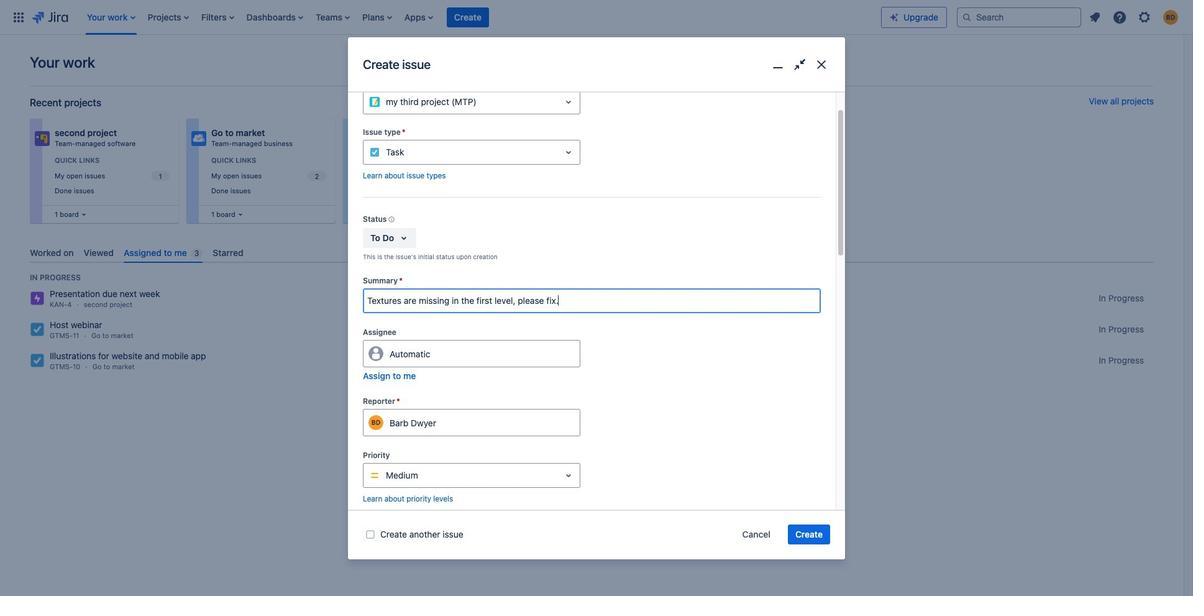 Task type: describe. For each thing, give the bounding box(es) containing it.
2 list item from the left
[[144, 0, 193, 35]]

1 open image from the top
[[561, 145, 576, 160]]

search image
[[962, 12, 972, 22]]

7 list item from the left
[[401, 0, 437, 35]]

exit full screen image
[[791, 56, 809, 74]]

open image
[[561, 94, 576, 109]]

primary element
[[7, 0, 882, 35]]

4 list item from the left
[[243, 0, 307, 35]]

minimize image
[[770, 56, 787, 74]]

1 list item from the left
[[83, 0, 139, 35]]

5 list item from the left
[[312, 0, 354, 35]]

3 list item from the left
[[198, 0, 238, 35]]



Task type: locate. For each thing, give the bounding box(es) containing it.
Search field
[[958, 7, 1082, 27]]

list
[[81, 0, 882, 35], [1084, 6, 1186, 28]]

jira image
[[32, 10, 68, 25], [32, 10, 68, 25]]

discard changes and close image
[[813, 56, 831, 74]]

0 horizontal spatial list
[[81, 0, 882, 35]]

None text field
[[364, 290, 821, 312]]

open image
[[561, 145, 576, 160], [561, 468, 576, 483]]

1 vertical spatial open image
[[561, 468, 576, 483]]

1 horizontal spatial list
[[1084, 6, 1186, 28]]

6 list item from the left
[[359, 0, 396, 35]]

0 vertical spatial open image
[[561, 145, 576, 160]]

8 list item from the left
[[447, 0, 489, 35]]

None search field
[[958, 7, 1082, 27]]

2 open image from the top
[[561, 468, 576, 483]]

tab list
[[25, 243, 1155, 263]]

list item
[[83, 0, 139, 35], [144, 0, 193, 35], [198, 0, 238, 35], [243, 0, 307, 35], [312, 0, 354, 35], [359, 0, 396, 35], [401, 0, 437, 35], [447, 0, 489, 35]]

dialog
[[348, 37, 846, 596]]

banner
[[0, 0, 1194, 35]]

info image
[[387, 215, 397, 225]]



Task type: vqa. For each thing, say whether or not it's contained in the screenshot.
Full view option
no



